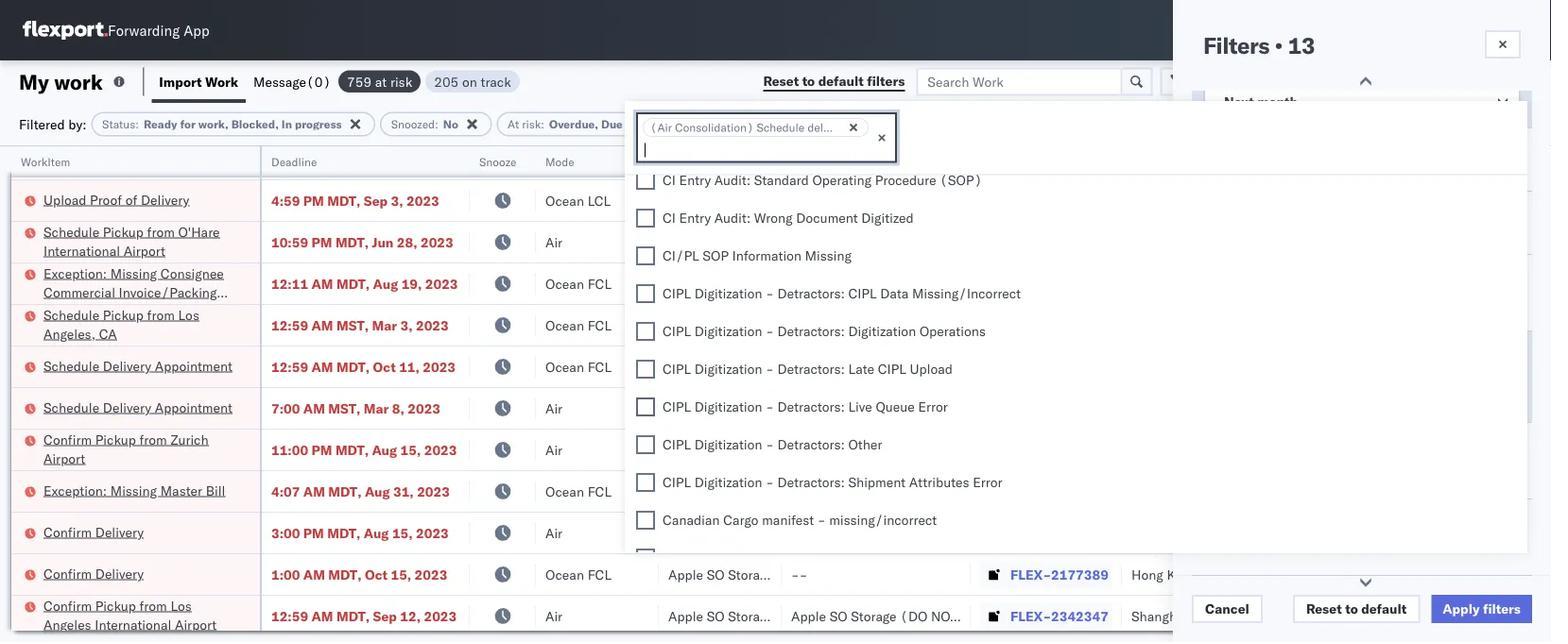 Task type: locate. For each thing, give the bounding box(es) containing it.
1 horizontal spatial to
[[1345, 601, 1358, 618]]

12:59 down 12:11
[[271, 317, 308, 334]]

None checkbox
[[636, 209, 655, 228], [636, 247, 655, 266], [636, 285, 655, 304], [636, 323, 655, 342], [636, 361, 655, 380], [636, 209, 655, 228], [636, 247, 655, 266], [636, 285, 655, 304], [636, 323, 655, 342], [636, 361, 655, 380]]

hong kong
[[1132, 567, 1198, 583]]

1 horizontal spatial error
[[973, 475, 1003, 492]]

1 vertical spatial flex-
[[1011, 567, 1051, 583]]

los for confirm pickup from los angeles international airport
[[171, 598, 192, 614]]

bookings test consignee for 12:11 am mdt, aug 19, 2023
[[791, 276, 942, 292]]

1 schedule delivery appointment from the top
[[43, 358, 232, 374]]

cascade
[[668, 192, 720, 209], [791, 192, 843, 209]]

mst,
[[328, 151, 361, 167], [337, 317, 369, 334], [328, 400, 361, 417]]

1 fcl from the top
[[588, 276, 612, 292]]

test for 12:59 am mst, mar 3, 2023
[[850, 317, 875, 334]]

6 resize handle column header from the left
[[948, 147, 971, 643]]

detractors: for digitization
[[778, 324, 845, 340]]

8 resize handle column header from the left
[[1289, 147, 1311, 643]]

1 integration test account - karl lagerfeld from the top
[[791, 151, 1037, 167]]

1 vertical spatial risk
[[522, 117, 541, 131]]

fcl for 12:59 am mdt, oct 11, 2023
[[588, 359, 612, 375]]

missing inside exception: missing consignee commercial invoice/packing list
[[110, 265, 157, 282]]

error right attributes
[[973, 475, 1003, 492]]

confirm pickup from los angeles international airport
[[43, 598, 217, 633]]

bookings down "cipl digitization - detractors: cipl data missing/incorrect"
[[791, 317, 847, 334]]

apple so storage (do not use)
[[668, 359, 872, 375], [668, 567, 872, 583], [668, 608, 872, 625], [791, 608, 995, 625]]

2 vertical spatial bookings
[[791, 484, 847, 500]]

on up cipl digitization - detractors: shipment attributes error
[[830, 442, 850, 459]]

karl right queue in the right bottom of the page
[[953, 400, 978, 417]]

2 demo from the top
[[721, 317, 756, 334]]

batch
[[1446, 73, 1483, 90]]

2 vertical spatial flex-
[[1011, 608, 1051, 625]]

international up commercial
[[43, 242, 120, 259]]

to
[[802, 73, 815, 89], [1345, 601, 1358, 618]]

0 vertical spatial 7:00
[[271, 151, 300, 167]]

0 vertical spatial mst,
[[328, 151, 361, 167]]

container numbers button
[[1311, 143, 1415, 177]]

0 vertical spatial ci
[[663, 173, 676, 189]]

from inside schedule pickup from los angeles, ca
[[147, 307, 175, 323]]

on
[[830, 442, 850, 459], [953, 442, 973, 459], [830, 525, 850, 542], [953, 525, 973, 542]]

0 vertical spatial karl
[[953, 151, 978, 167]]

airport
[[124, 242, 165, 259], [43, 450, 85, 467], [1320, 608, 1362, 625], [175, 617, 217, 633]]

3 : from the left
[[541, 117, 545, 131]]

0 vertical spatial reset
[[763, 73, 799, 89]]

2 7:00 from the top
[[271, 400, 300, 417]]

15, for 3:00 pm mdt, aug 15, 2023
[[392, 525, 413, 542]]

2 bookings test consignee from the top
[[791, 317, 942, 334]]

ocean for 4:59 pm mdt, sep 3, 2023
[[545, 192, 584, 209]]

mar down 12:11 am mdt, aug 19, 2023
[[372, 317, 397, 334]]

6 detractors: from the top
[[778, 475, 845, 492]]

3 flex- from the top
[[1011, 608, 1051, 625]]

next month button
[[1203, 88, 1521, 116]]

los inside confirm pickup from los angeles international airport
[[171, 598, 192, 614]]

1 audit: from the top
[[714, 173, 751, 189]]

1 horizontal spatial cascade
[[791, 192, 843, 209]]

9 resize handle column header from the left
[[1411, 147, 1434, 643]]

pickup for angeles
[[95, 598, 136, 614]]

audit: down the cascade trading
[[714, 210, 751, 227]]

-
[[942, 151, 950, 167], [942, 234, 950, 251], [766, 286, 774, 303], [766, 324, 774, 340], [791, 359, 799, 375], [799, 359, 808, 375], [766, 362, 774, 378], [766, 399, 774, 416], [942, 400, 950, 417], [766, 437, 774, 454], [819, 442, 827, 459], [942, 442, 950, 459], [766, 475, 774, 492], [818, 513, 826, 529], [819, 525, 827, 542], [942, 525, 950, 542], [791, 567, 799, 583], [799, 567, 808, 583], [1444, 567, 1452, 583], [1452, 567, 1460, 583], [1444, 608, 1452, 625], [1452, 608, 1460, 625]]

1 flex- from the top
[[1011, 276, 1051, 292]]

1 appointment from the top
[[155, 358, 232, 374]]

confirm
[[43, 432, 92, 448], [43, 524, 92, 541], [43, 566, 92, 582], [43, 598, 92, 614]]

0 vertical spatial bookings
[[791, 276, 847, 292]]

0 vertical spatial los
[[178, 307, 199, 323]]

resize handle column header
[[237, 147, 260, 643], [447, 147, 470, 643], [513, 147, 536, 643], [636, 147, 659, 643], [759, 147, 782, 643], [948, 147, 971, 643], [1099, 147, 1122, 643], [1289, 147, 1311, 643], [1411, 147, 1434, 643], [1517, 147, 1540, 643]]

2 confirm delivery from the top
[[43, 566, 144, 582]]

1 air from the top
[[545, 151, 563, 167]]

from inside confirm pickup from zurich airport
[[139, 432, 167, 448]]

4 fcl from the top
[[588, 484, 612, 500]]

2 entry from the top
[[679, 210, 711, 227]]

1 vertical spatial oct
[[365, 567, 388, 583]]

consignee down data on the right of the page
[[879, 317, 942, 334]]

1 detractors: from the top
[[778, 286, 845, 303]]

4 ocean fcl from the top
[[545, 484, 612, 500]]

1 vertical spatial schedule delivery appointment link
[[43, 398, 232, 417]]

2 12:59 from the top
[[271, 359, 308, 375]]

1 vertical spatial to
[[1345, 601, 1358, 618]]

exception: for exception: missing consignee commercial invoice/packing list
[[43, 265, 107, 282]]

1 canadian from the top
[[663, 513, 720, 529]]

confirm delivery link
[[43, 523, 144, 542], [43, 565, 144, 584]]

5 ocean from the top
[[545, 484, 584, 500]]

12:59 for 12:59 am mdt, sep 12, 2023
[[271, 608, 308, 625]]

mdt, up the 3:00 pm mdt, aug 15, 2023
[[328, 484, 362, 500]]

shanghai pudong international airport
[[1132, 608, 1362, 625]]

2023 right 12,
[[424, 608, 457, 625]]

3 flexport demo consignee from the top
[[668, 484, 823, 500]]

2 exception: from the top
[[43, 483, 107, 499]]

on up attributes
[[953, 442, 973, 459]]

2 vertical spatial 12:59
[[271, 608, 308, 625]]

1 vertical spatial schedule delivery appointment button
[[43, 398, 232, 419]]

1 12:59 from the top
[[271, 317, 308, 334]]

0 horizontal spatial import
[[159, 73, 202, 90]]

0 vertical spatial 12:59
[[271, 317, 308, 334]]

fcl for 4:07 am mdt, aug 31, 2023
[[588, 484, 612, 500]]

4 detractors: from the top
[[778, 399, 845, 416]]

1 ocean fcl from the top
[[545, 276, 612, 292]]

1 vertical spatial 11,
[[399, 359, 420, 375]]

mar for 8,
[[364, 400, 389, 417]]

2 confirm delivery link from the top
[[43, 565, 144, 584]]

1 vertical spatial los
[[171, 598, 192, 614]]

upload customs clearance documents link
[[43, 139, 235, 177]]

pickup inside confirm pickup from zurich airport
[[95, 432, 136, 448]]

from for confirm pickup from los angeles international airport
[[139, 598, 167, 614]]

from inside confirm pickup from los angeles international airport
[[139, 598, 167, 614]]

mdt, down deadline button
[[327, 192, 361, 209]]

test for 10:59 pm mdt, jun 28, 2023
[[860, 234, 885, 251]]

1 vertical spatial 12:59
[[271, 359, 308, 375]]

upload inside button
[[43, 191, 86, 208]]

ag
[[854, 442, 872, 459], [976, 442, 995, 459], [854, 525, 872, 542], [976, 525, 995, 542]]

11:00
[[271, 442, 308, 459]]

2 bookings from the top
[[791, 317, 847, 334]]

1 vertical spatial sep
[[373, 608, 397, 625]]

2023 up 4:07 am mdt, aug 31, 2023
[[424, 442, 457, 459]]

2 vertical spatial demo
[[721, 484, 756, 500]]

1 bookings test consignee from the top
[[791, 276, 942, 292]]

air for 10:59 pm mdt, jun 28, 2023
[[545, 234, 563, 251]]

1 vertical spatial bookings test consignee
[[791, 317, 942, 334]]

1 vertical spatial confirm delivery link
[[43, 565, 144, 584]]

0 vertical spatial upload
[[43, 140, 86, 157]]

demo
[[721, 276, 756, 292], [721, 317, 756, 334], [721, 484, 756, 500]]

2 schedule delivery appointment button from the top
[[43, 398, 232, 419]]

0 horizontal spatial error
[[918, 399, 948, 416]]

numbers
[[1321, 162, 1367, 176]]

flex- down flex-2177389
[[1011, 608, 1051, 625]]

consignee up ci entry audit: standard operating procedure (sop)
[[791, 155, 846, 169]]

aug left 19,
[[373, 276, 398, 292]]

bookings for 4:07 am mdt, aug 31, 2023
[[791, 484, 847, 500]]

2 detractors: from the top
[[778, 324, 845, 340]]

1 vertical spatial mar
[[372, 317, 397, 334]]

1 cascade from the left
[[668, 192, 720, 209]]

account up attributes
[[888, 442, 938, 459]]

2 flexport demo consignee from the top
[[668, 317, 823, 334]]

confirm inside confirm pickup from zurich airport
[[43, 432, 92, 448]]

1 vertical spatial lagerfeld
[[981, 400, 1037, 417]]

1 horizontal spatial import
[[1260, 523, 1303, 539]]

0 vertical spatial 11,
[[392, 151, 413, 167]]

2 karl from the top
[[953, 400, 978, 417]]

2 canadian from the top
[[663, 551, 720, 567]]

mdt, for 4:59 pm mdt, sep 3, 2023
[[327, 192, 361, 209]]

1 confirm delivery from the top
[[43, 524, 144, 541]]

exception:
[[43, 265, 107, 282], [43, 483, 107, 499]]

2023 right the 28,
[[421, 234, 453, 251]]

mdt, down 1:00 am mdt, oct 15, 2023
[[337, 608, 370, 625]]

2 audit: from the top
[[714, 210, 751, 227]]

schedule delivery appointment link down schedule pickup from los angeles, ca button
[[43, 357, 232, 376]]

default for reset to default filters
[[818, 73, 864, 89]]

audit: for standard
[[714, 173, 751, 189]]

2 ocean fcl from the top
[[545, 317, 612, 334]]

0 horizontal spatial :
[[135, 117, 139, 131]]

apple for 1:00 am mdt, oct 15, 2023
[[668, 567, 703, 583]]

upload up documents
[[43, 140, 86, 157]]

confirm delivery button down exception: missing master bill button
[[43, 523, 144, 544]]

apple for 12:59 am mdt, oct 11, 2023
[[668, 359, 703, 375]]

delivery for 7:00
[[103, 399, 151, 416]]

15, for 11:00 pm mdt, aug 15, 2023
[[400, 442, 421, 459]]

0 horizontal spatial reset
[[763, 73, 799, 89]]

0 horizontal spatial trading
[[724, 192, 768, 209]]

1 horizontal spatial customs
[[723, 551, 776, 567]]

track
[[481, 73, 511, 90]]

no
[[443, 117, 458, 131]]

2 schedule delivery appointment from the top
[[43, 399, 232, 416]]

missing for 12:11 am mdt, aug 19, 2023
[[110, 265, 157, 282]]

from inside 'schedule pickup from o'hare international airport'
[[147, 224, 175, 240]]

1 horizontal spatial :
[[435, 117, 438, 131]]

0 vertical spatial schedule delivery appointment link
[[43, 357, 232, 376]]

0 vertical spatial confirm delivery button
[[43, 523, 144, 544]]

default for reset to default
[[1361, 601, 1407, 618]]

2 cascade from the left
[[791, 192, 843, 209]]

international inside 'schedule pickup from o'hare international airport'
[[43, 242, 120, 259]]

1 vertical spatial 15,
[[392, 525, 413, 542]]

aug left 31,
[[365, 484, 390, 500]]

0 vertical spatial lagerfeld
[[981, 151, 1037, 167]]

1 vertical spatial exception:
[[43, 483, 107, 499]]

flex- for 2177389
[[1011, 567, 1051, 583]]

1 vertical spatial karl
[[953, 400, 978, 417]]

ci for ci entry audit: standard operating procedure (sop)
[[663, 173, 676, 189]]

2023 down the 12:59 am mst, mar 3, 2023
[[423, 359, 456, 375]]

storage
[[728, 359, 774, 375], [728, 567, 774, 583], [728, 608, 774, 625], [851, 608, 897, 625]]

work,
[[198, 117, 228, 131]]

1 vertical spatial 7:00
[[271, 400, 300, 417]]

mdt, for 12:11 am mdt, aug 19, 2023
[[337, 276, 370, 292]]

flex- down swarovski
[[1011, 276, 1051, 292]]

1 vertical spatial integration test account - karl lagerfeld
[[791, 400, 1037, 417]]

1 horizontal spatial trading
[[847, 192, 891, 209]]

cascade up document
[[791, 192, 843, 209]]

storage down the "examination" at bottom
[[851, 608, 897, 625]]

1 vertical spatial demo
[[721, 317, 756, 334]]

0 vertical spatial confirm delivery
[[43, 524, 144, 541]]

0 vertical spatial confirm delivery link
[[43, 523, 144, 542]]

schedule delivery appointment button for 7:00 am mst, mar 8, 2023
[[43, 398, 232, 419]]

bill
[[206, 483, 225, 499]]

3 air from the top
[[545, 400, 563, 417]]

3,
[[391, 192, 403, 209], [400, 317, 413, 334]]

1 7:00 from the top
[[271, 151, 300, 167]]

12:59 down the 1:00
[[271, 608, 308, 625]]

3 ocean fcl from the top
[[545, 359, 612, 375]]

2 schedule delivery appointment link from the top
[[43, 398, 232, 417]]

12:59 up '7:00 am mst, mar 8, 2023'
[[271, 359, 308, 375]]

mst, up 12:59 am mdt, oct 11, 2023
[[337, 317, 369, 334]]

1 lagerfeld from the top
[[981, 151, 1037, 167]]

invoice/packing
[[119, 284, 217, 301]]

am up 11:00
[[303, 400, 325, 417]]

10:59 pm mdt, jun 28, 2023
[[271, 234, 453, 251]]

pm for 3:00
[[303, 525, 324, 542]]

2 vertical spatial mar
[[364, 400, 389, 417]]

1 vertical spatial import
[[1260, 523, 1303, 539]]

3 demo from the top
[[721, 484, 756, 500]]

0 vertical spatial default
[[818, 73, 864, 89]]

7:00 for 7:00 am mst, mar 11, 2023
[[271, 151, 300, 167]]

1 vertical spatial 3,
[[400, 317, 413, 334]]

apple so storage (do not use) for 1:00 am mdt, oct 15, 2023
[[668, 567, 872, 583]]

0 vertical spatial demo
[[721, 276, 756, 292]]

pickup inside 'schedule pickup from o'hare international airport'
[[103, 224, 144, 240]]

exception: down confirm pickup from zurich airport
[[43, 483, 107, 499]]

flexport. image
[[23, 21, 108, 40]]

2 horizontal spatial :
[[541, 117, 545, 131]]

3 confirm from the top
[[43, 566, 92, 582]]

cipl
[[663, 286, 691, 303], [848, 286, 877, 303], [663, 324, 691, 340], [663, 362, 691, 378], [878, 362, 906, 378], [663, 399, 691, 416], [663, 437, 691, 454], [663, 475, 691, 492]]

late
[[848, 362, 875, 378]]

2 : from the left
[[435, 117, 438, 131]]

test for 12:11 am mdt, aug 19, 2023
[[850, 276, 875, 292]]

2023 right 19,
[[425, 276, 458, 292]]

flex- for 1911466
[[1011, 276, 1051, 292]]

mdt, for 10:59 pm mdt, jun 28, 2023
[[335, 234, 369, 251]]

wrong
[[754, 210, 793, 227]]

11,
[[392, 151, 413, 167], [399, 359, 420, 375]]

4 schedule from the top
[[43, 399, 99, 416]]

default
[[818, 73, 864, 89], [1361, 601, 1407, 618]]

air for 7:00 am mst, mar 11, 2023
[[545, 151, 563, 167]]

2023
[[416, 151, 449, 167], [407, 192, 439, 209], [421, 234, 453, 251], [425, 276, 458, 292], [416, 317, 449, 334], [423, 359, 456, 375], [408, 400, 441, 417], [424, 442, 457, 459], [417, 484, 450, 500], [416, 525, 449, 542], [415, 567, 447, 583], [424, 608, 457, 625]]

integration up the "examination" at bottom
[[791, 525, 856, 542]]

consignee up invoice/packing
[[160, 265, 224, 282]]

1 : from the left
[[135, 117, 139, 131]]

schedule delivery appointment link for 7:00
[[43, 398, 232, 417]]

test down 'shipment'
[[860, 525, 885, 542]]

7:00
[[271, 151, 300, 167], [271, 400, 300, 417]]

2 fcl from the top
[[588, 317, 612, 334]]

exception: up commercial
[[43, 265, 107, 282]]

2 horizontal spatial customs
[[1203, 536, 1259, 553]]

airport inside confirm pickup from zurich airport
[[43, 450, 85, 467]]

schedule delivery appointment button up confirm pickup from zurich airport link
[[43, 398, 232, 419]]

ci down client
[[663, 173, 676, 189]]

2023 for 7:00 am mst, mar 8, 2023
[[408, 400, 441, 417]]

2 confirm from the top
[[43, 524, 92, 541]]

bookings up canadian cargo manifest - missing/incorrect
[[791, 484, 847, 500]]

pickup
[[103, 224, 144, 240], [103, 307, 144, 323], [95, 432, 136, 448], [95, 598, 136, 614]]

6 ocean from the top
[[545, 567, 584, 583]]

exception: inside exception: missing consignee commercial invoice/packing list
[[43, 265, 107, 282]]

mst, up 4:59 pm mdt, sep 3, 2023
[[328, 151, 361, 167]]

mar left 8,
[[364, 400, 389, 417]]

fcl for 12:59 am mst, mar 3, 2023
[[588, 317, 612, 334]]

detractors: up canadian cargo manifest - missing/incorrect
[[778, 475, 845, 492]]

1 trading from the left
[[724, 192, 768, 209]]

2023 for 11:00 pm mdt, aug 15, 2023
[[424, 442, 457, 459]]

flexport demo consignee
[[668, 276, 823, 292], [668, 317, 823, 334], [668, 484, 823, 500]]

15, up 12,
[[391, 567, 411, 583]]

los inside schedule pickup from los angeles, ca
[[178, 307, 199, 323]]

2023 for 12:11 am mdt, aug 19, 2023
[[425, 276, 458, 292]]

2 resize handle column header from the left
[[447, 147, 470, 643]]

digitization for cipl digitization - detractors: shipment attributes error
[[695, 475, 762, 492]]

commercial
[[43, 284, 115, 301]]

integration up cargo
[[668, 442, 734, 459]]

schedule inside 'schedule pickup from o'hare international airport'
[[43, 224, 99, 240]]

0 horizontal spatial customs
[[90, 140, 143, 157]]

reset
[[763, 73, 799, 89], [1306, 601, 1342, 618]]

digitization
[[695, 286, 762, 303], [695, 324, 762, 340], [848, 324, 916, 340], [695, 362, 762, 378], [695, 399, 762, 416], [695, 437, 762, 454], [695, 475, 762, 492]]

pm right 11:00
[[312, 442, 332, 459]]

am for 12:59 am mdt, sep 12, 2023
[[312, 608, 333, 625]]

entry down the cascade trading
[[679, 210, 711, 227]]

delivery down ca
[[103, 358, 151, 374]]

5 air from the top
[[545, 525, 563, 542]]

1 horizontal spatial filters
[[1483, 601, 1521, 618]]

pm right 4:59
[[303, 192, 324, 209]]

3 bookings from the top
[[791, 484, 847, 500]]

1 schedule delivery appointment link from the top
[[43, 357, 232, 376]]

reset for reset to default filters
[[763, 73, 799, 89]]

4 air from the top
[[545, 442, 563, 459]]

forwarding
[[108, 21, 180, 39]]

queue
[[876, 399, 915, 416]]

cascade for cascade trading
[[668, 192, 720, 209]]

4 ocean from the top
[[545, 359, 584, 375]]

consignee inside "button"
[[791, 155, 846, 169]]

2 vertical spatial flexport demo consignee
[[668, 484, 823, 500]]

progress
[[295, 117, 342, 131]]

3 schedule from the top
[[43, 358, 99, 374]]

schedule up angeles,
[[43, 307, 99, 323]]

2 vertical spatial bookings test consignee
[[791, 484, 942, 500]]

mst, for 8,
[[328, 400, 361, 417]]

aug down 4:07 am mdt, aug 31, 2023
[[364, 525, 389, 542]]

mdt, down '7:00 am mst, mar 8, 2023'
[[335, 442, 369, 459]]

1 vertical spatial ci
[[663, 210, 676, 227]]

customs down status
[[90, 140, 143, 157]]

0 vertical spatial flexport demo consignee
[[668, 276, 823, 292]]

consignee inside exception: missing consignee commercial invoice/packing list
[[160, 265, 224, 282]]

3, down 19,
[[400, 317, 413, 334]]

air for 7:00 am mst, mar 8, 2023
[[545, 400, 563, 417]]

sep left 12,
[[373, 608, 397, 625]]

ocean for 4:07 am mdt, aug 31, 2023
[[545, 484, 584, 500]]

None text field
[[643, 142, 662, 158]]

1 schedule delivery appointment button from the top
[[43, 357, 232, 378]]

4 resize handle column header from the left
[[636, 147, 659, 643]]

7:00 down "in"
[[271, 151, 300, 167]]

2 appointment from the top
[[155, 399, 232, 416]]

flex-2342347
[[1011, 608, 1109, 625]]

audit: up the cascade trading
[[714, 173, 751, 189]]

ci
[[663, 173, 676, 189], [663, 210, 676, 227]]

missing down confirm pickup from zurich airport button
[[110, 483, 157, 499]]

2 schedule from the top
[[43, 307, 99, 323]]

sep
[[364, 192, 388, 209], [373, 608, 397, 625]]

pm right 3:00
[[303, 525, 324, 542]]

customs down cargo
[[723, 551, 776, 567]]

sep for 3,
[[364, 192, 388, 209]]

0 vertical spatial schedule delivery appointment
[[43, 358, 232, 374]]

Search Shipments (/) text field
[[1189, 16, 1372, 44]]

0 horizontal spatial to
[[802, 73, 815, 89]]

1 exception: from the top
[[43, 265, 107, 282]]

missing/incorrect
[[829, 513, 937, 529]]

proof
[[90, 191, 122, 208]]

3 12:59 from the top
[[271, 608, 308, 625]]

test
[[860, 151, 885, 167], [860, 234, 885, 251], [850, 276, 875, 292], [850, 317, 875, 334], [860, 400, 885, 417], [737, 442, 762, 459], [860, 442, 885, 459], [850, 484, 875, 500], [737, 525, 762, 542], [860, 525, 885, 542]]

soon
[[626, 117, 652, 131]]

clearance
[[146, 140, 207, 157]]

cipl for cipl digitization - detractors: late cipl upload
[[663, 362, 691, 378]]

detractors: for cipl
[[778, 286, 845, 303]]

confirm delivery up confirm pickup from los angeles international airport
[[43, 566, 144, 582]]

missing
[[805, 248, 852, 265], [110, 265, 157, 282], [110, 483, 157, 499]]

delivery up confirm pickup from los angeles international airport
[[95, 566, 144, 582]]

ocean
[[545, 192, 584, 209], [545, 276, 584, 292], [545, 317, 584, 334], [545, 359, 584, 375], [545, 484, 584, 500], [545, 567, 584, 583]]

0 vertical spatial integration test account - karl lagerfeld
[[791, 151, 1037, 167]]

: for snoozed
[[435, 117, 438, 131]]

schedule for 10:59 pm mdt, jun 28, 2023
[[43, 224, 99, 240]]

1 vertical spatial appointment
[[155, 399, 232, 416]]

am down 1:00 am mdt, oct 15, 2023
[[312, 608, 333, 625]]

3 fcl from the top
[[588, 359, 612, 375]]

filters right apply
[[1483, 601, 1521, 618]]

2023 for 10:59 pm mdt, jun 28, 2023
[[421, 234, 453, 251]]

11, for mar
[[392, 151, 413, 167]]

upload for upload proof of delivery
[[43, 191, 86, 208]]

reset to default filters
[[763, 73, 905, 89]]

10:59
[[271, 234, 308, 251]]

customs inside the flexport import customs
[[1203, 536, 1259, 553]]

delivery for 1:00
[[95, 566, 144, 582]]

0 vertical spatial mar
[[364, 151, 389, 167]]

1 demo from the top
[[721, 276, 756, 292]]

pickup inside confirm pickup from los angeles international airport
[[95, 598, 136, 614]]

due
[[601, 117, 623, 131]]

schedule delivery appointment up confirm pickup from zurich airport link
[[43, 399, 232, 416]]

pickup inside schedule pickup from los angeles, ca
[[103, 307, 144, 323]]

test up missing/incorrect
[[850, 484, 875, 500]]

1 horizontal spatial default
[[1361, 601, 1407, 618]]

missing down 'schedule pickup from o'hare international airport' button
[[110, 265, 157, 282]]

schedule delivery appointment button for 12:59 am mdt, oct 11, 2023
[[43, 357, 232, 378]]

app
[[184, 21, 210, 39]]

5 fcl from the top
[[588, 567, 612, 583]]

759 at risk
[[347, 73, 412, 90]]

4 confirm from the top
[[43, 598, 92, 614]]

so
[[707, 359, 725, 375], [707, 567, 725, 583], [707, 608, 725, 625], [830, 608, 848, 625]]

trading up digitized
[[847, 192, 891, 209]]

0 vertical spatial audit:
[[714, 173, 751, 189]]

None checkbox
[[636, 172, 655, 190], [636, 398, 655, 417], [636, 436, 655, 455], [636, 474, 655, 493], [636, 512, 655, 531], [636, 550, 655, 569], [636, 172, 655, 190], [636, 398, 655, 417], [636, 436, 655, 455], [636, 474, 655, 493], [636, 512, 655, 531], [636, 550, 655, 569]]

pm right 10:59
[[312, 234, 332, 251]]

oct for 11,
[[373, 359, 396, 375]]

upload inside upload customs clearance documents
[[43, 140, 86, 157]]

exception: missing master bill button
[[43, 482, 225, 502]]

3 detractors: from the top
[[778, 362, 845, 378]]

canadian for canadian cargo manifest - missing/incorrect
[[663, 513, 720, 529]]

0 vertical spatial exception:
[[43, 265, 107, 282]]

reset for reset to default
[[1306, 601, 1342, 618]]

account down digitized
[[888, 234, 938, 251]]

os
[[1498, 23, 1516, 37]]

1 vertical spatial canadian
[[663, 551, 720, 567]]

2 ci from the top
[[663, 210, 676, 227]]

reset to default
[[1306, 601, 1407, 618]]

account for 7:00 am mst, mar 11, 2023
[[888, 151, 938, 167]]

at
[[375, 73, 387, 90]]

flexport demo consignee for 4:07 am mdt, aug 31, 2023
[[668, 484, 823, 500]]

integration test account - on ag up the canadian customs examination
[[668, 525, 872, 542]]

1 vertical spatial mst,
[[337, 317, 369, 334]]

1 vertical spatial bookings
[[791, 317, 847, 334]]

2 vertical spatial 15,
[[391, 567, 411, 583]]

mdt, for 1:00 am mdt, oct 15, 2023
[[328, 567, 362, 583]]

import up shanghai pudong international airport
[[1260, 523, 1303, 539]]

1 bookings from the top
[[791, 276, 847, 292]]

11, down snoozed
[[392, 151, 413, 167]]

ocean fcl for 12:59 am mst, mar 3, 2023
[[545, 317, 612, 334]]

0 vertical spatial oct
[[373, 359, 396, 375]]

detractors: down cipl digitization - detractors: live queue error
[[778, 437, 845, 454]]

0 vertical spatial appointment
[[155, 358, 232, 374]]

2 flex- from the top
[[1011, 567, 1051, 583]]

1 vertical spatial confirm delivery
[[43, 566, 144, 582]]

0 vertical spatial bookings test consignee
[[791, 276, 942, 292]]

0 vertical spatial entry
[[679, 173, 711, 189]]

month
[[1257, 94, 1298, 110]]

schedule delivery appointment for 7:00
[[43, 399, 232, 416]]

1 schedule from the top
[[43, 224, 99, 240]]

4:59
[[271, 192, 300, 209]]

use) down the "examination" at bottom
[[838, 608, 872, 625]]

1 confirm delivery link from the top
[[43, 523, 144, 542]]

5 ocean fcl from the top
[[545, 567, 612, 583]]

schedule delivery appointment link for 12:59
[[43, 357, 232, 376]]

2023 down snoozed : no
[[416, 151, 449, 167]]

2 trading from the left
[[847, 192, 891, 209]]

5 detractors: from the top
[[778, 437, 845, 454]]

cascade down client name
[[668, 192, 720, 209]]

1 horizontal spatial reset
[[1306, 601, 1342, 618]]

2 integration test account - karl lagerfeld from the top
[[791, 400, 1037, 417]]

integration up cipl digitization - detractors: shipment attributes error
[[791, 442, 856, 459]]

flexport for 12:59 am mst, mar 3, 2023
[[668, 317, 718, 334]]

integration test account - swarovski
[[791, 234, 1014, 251]]

2023 right 8,
[[408, 400, 441, 417]]

use) for 12:59 am mdt, oct 11, 2023
[[838, 359, 872, 375]]

aug for 12:11 am mdt, aug 19, 2023
[[373, 276, 398, 292]]

use) left flex-2342347
[[961, 608, 995, 625]]

ci up ci/pl
[[663, 210, 676, 227]]

1 vertical spatial reset
[[1306, 601, 1342, 618]]

not for 12:59 am mdt, sep 12, 2023
[[808, 608, 835, 625]]

1 confirm from the top
[[43, 432, 92, 448]]

7:00 am mst, mar 11, 2023
[[271, 151, 449, 167]]

detractors:
[[778, 286, 845, 303], [778, 324, 845, 340], [778, 362, 845, 378], [778, 399, 845, 416], [778, 437, 845, 454], [778, 475, 845, 492]]

(sop)
[[940, 173, 982, 189]]

0 vertical spatial risk
[[390, 73, 412, 90]]

1 ocean from the top
[[545, 192, 584, 209]]

detractors: up cipl digitization - detractors: live queue error
[[778, 362, 845, 378]]

0 vertical spatial 3,
[[391, 192, 403, 209]]

use)
[[838, 359, 872, 375], [838, 567, 872, 583], [838, 608, 872, 625], [961, 608, 995, 625]]

mar up 4:59 pm mdt, sep 3, 2023
[[364, 151, 389, 167]]

1 vertical spatial error
[[973, 475, 1003, 492]]

filtered
[[19, 116, 65, 132]]

2 lagerfeld from the top
[[981, 400, 1037, 417]]

schedule
[[43, 224, 99, 240], [43, 307, 99, 323], [43, 358, 99, 374], [43, 399, 99, 416]]

confirm delivery for first confirm delivery button from the bottom of the page
[[43, 566, 144, 582]]

client name button
[[659, 150, 763, 169]]

next
[[1224, 94, 1254, 110]]

bookings test consignee for 12:59 am mst, mar 3, 2023
[[791, 317, 942, 334]]

delivery right of
[[141, 191, 189, 208]]

2023 for 12:59 am mst, mar 3, 2023
[[416, 317, 449, 334]]

karl for 7:00 am mst, mar 8, 2023
[[953, 400, 978, 417]]

2 ocean from the top
[[545, 276, 584, 292]]

schedule inside schedule pickup from los angeles, ca
[[43, 307, 99, 323]]

pickup for airport
[[95, 432, 136, 448]]

0 vertical spatial import
[[159, 73, 202, 90]]

0 vertical spatial to
[[802, 73, 815, 89]]

customs inside upload customs clearance documents
[[90, 140, 143, 157]]

test left data on the right of the page
[[850, 276, 875, 292]]

3 bookings test consignee from the top
[[791, 484, 942, 500]]

0 horizontal spatial default
[[818, 73, 864, 89]]

1 vertical spatial default
[[1361, 601, 1407, 618]]

oct
[[373, 359, 396, 375], [365, 567, 388, 583]]

am right 4:07
[[303, 484, 325, 500]]

schedule delivery appointment down schedule pickup from los angeles, ca button
[[43, 358, 232, 374]]

risk right at
[[522, 117, 541, 131]]

air for 12:59 am mdt, sep 12, 2023
[[545, 608, 563, 625]]

not for 1:00 am mdt, oct 15, 2023
[[808, 567, 835, 583]]

11, up 8,
[[399, 359, 420, 375]]

2 vertical spatial mst,
[[328, 400, 361, 417]]

2023 up the 28,
[[407, 192, 439, 209]]

1 ci from the top
[[663, 173, 676, 189]]

1 entry from the top
[[679, 173, 711, 189]]

1 flexport demo consignee from the top
[[668, 276, 823, 292]]

upload
[[43, 140, 86, 157], [43, 191, 86, 208], [910, 362, 953, 378]]

2 air from the top
[[545, 234, 563, 251]]

schedule pickup from o'hare international airport link
[[43, 223, 235, 260]]

confirm inside confirm pickup from los angeles international airport
[[43, 598, 92, 614]]

6 air from the top
[[545, 608, 563, 625]]

0 vertical spatial sep
[[364, 192, 388, 209]]

demo for 4:07 am mdt, aug 31, 2023
[[721, 484, 756, 500]]

cipl digitization - detractors: digitization operations
[[663, 324, 986, 340]]

aug for 4:07 am mdt, aug 31, 2023
[[365, 484, 390, 500]]

0 horizontal spatial filters
[[867, 73, 905, 89]]

demo for 12:59 am mst, mar 3, 2023
[[721, 317, 756, 334]]

integration test account - on ag down 'shipment'
[[791, 525, 995, 542]]

1 vertical spatial upload
[[43, 191, 86, 208]]

0 horizontal spatial cascade
[[668, 192, 720, 209]]



Task type: vqa. For each thing, say whether or not it's contained in the screenshot.
right 'settings'
no



Task type: describe. For each thing, give the bounding box(es) containing it.
2023 for 12:59 am mdt, sep 12, 2023
[[424, 608, 457, 625]]

exception: missing master bill link
[[43, 482, 225, 501]]

filters
[[1203, 31, 1270, 60]]

cipl digitization - detractors: other
[[663, 437, 882, 454]]

cipl for cipl digitization - detractors: digitization operations
[[663, 324, 691, 340]]

angeles,
[[43, 326, 95, 342]]

account up the "examination" at bottom
[[766, 525, 815, 542]]

consignee down 'information'
[[760, 276, 823, 292]]

upload proof of delivery
[[43, 191, 189, 208]]

2 confirm delivery button from the top
[[43, 565, 144, 586]]

0 horizontal spatial risk
[[390, 73, 412, 90]]

integration test account - on ag down cipl digitization - detractors: live queue error
[[668, 442, 872, 459]]

documents
[[43, 159, 112, 176]]

storage for 1:00 am mdt, oct 15, 2023
[[728, 567, 774, 583]]

manifest
[[762, 513, 814, 529]]

delivery inside button
[[141, 191, 189, 208]]

ready
[[144, 117, 177, 131]]

cascade trading ltd.
[[791, 192, 918, 209]]

apply
[[1443, 601, 1480, 618]]

so for 1:00 am mdt, oct 15, 2023
[[707, 567, 725, 583]]

test for 4:07 am mdt, aug 31, 2023
[[850, 484, 875, 500]]

on down attributes
[[953, 525, 973, 542]]

gvcu5265864
[[1321, 566, 1414, 583]]

international inside confirm pickup from los angeles international airport
[[95, 617, 171, 633]]

exception: missing consignee commercial invoice/packing list button
[[43, 264, 235, 320]]

(do for 12:59 am mdt, oct 11, 2023
[[777, 359, 805, 375]]

jun
[[372, 234, 394, 251]]

3:00
[[271, 525, 300, 542]]

kong
[[1167, 567, 1198, 583]]

flex-2177389
[[1011, 567, 1109, 583]]

error for cipl digitization - detractors: shipment attributes error
[[973, 475, 1003, 492]]

use) for 1:00 am mdt, oct 15, 2023
[[838, 567, 872, 583]]

cancel
[[1205, 601, 1250, 618]]

in
[[282, 117, 292, 131]]

mdt, for 11:00 pm mdt, aug 15, 2023
[[335, 442, 369, 459]]

10 resize handle column header from the left
[[1517, 147, 1540, 643]]

appointment for 12:59 am mdt, oct 11, 2023
[[155, 358, 232, 374]]

consignee down integration test account - swarovski
[[879, 276, 942, 292]]

integration test account - on ag up 'shipment'
[[791, 442, 995, 459]]

error for cipl digitization - detractors: live queue error
[[918, 399, 948, 416]]

0 vertical spatial filters
[[867, 73, 905, 89]]

ocean for 12:59 am mst, mar 3, 2023
[[545, 317, 584, 334]]

ocean fcl for 12:59 am mdt, oct 11, 2023
[[545, 359, 612, 375]]

3:00 pm mdt, aug 15, 2023
[[271, 525, 449, 542]]

ci entry audit: wrong document digitized
[[663, 210, 914, 227]]

12:11 am mdt, aug 19, 2023
[[271, 276, 458, 292]]

so for 12:59 am mdt, oct 11, 2023
[[707, 359, 725, 375]]

digitization for cipl digitization - detractors: late cipl upload
[[695, 362, 762, 378]]

ocean for 12:59 am mdt, oct 11, 2023
[[545, 359, 584, 375]]

account for 11:00 pm mdt, aug 15, 2023
[[888, 442, 938, 459]]

other
[[848, 437, 882, 454]]

to for reset to default filters
[[802, 73, 815, 89]]

2023 for 7:00 am mst, mar 11, 2023
[[416, 151, 449, 167]]

exception: for exception: missing master bill
[[43, 483, 107, 499]]

ocean fcl for 12:11 am mdt, aug 19, 2023
[[545, 276, 612, 292]]

file
[[1229, 73, 1252, 90]]

2023 for 1:00 am mdt, oct 15, 2023
[[415, 567, 447, 583]]

mst, for 11,
[[328, 151, 361, 167]]

integration for 7:00 am mst, mar 11, 2023
[[791, 151, 856, 167]]

flexport import customs
[[1203, 523, 1303, 553]]

cipl for cipl digitization - detractors: cipl data missing/incorrect
[[663, 286, 691, 303]]

deadline button
[[262, 150, 451, 169]]

account down cipl digitization - detractors: live queue error
[[766, 442, 815, 459]]

cipl for cipl digitization - detractors: shipment attributes error
[[663, 475, 691, 492]]

digitization for cipl digitization - detractors: live queue error
[[695, 399, 762, 416]]

import work button
[[152, 61, 246, 103]]

name
[[702, 155, 732, 169]]

confirm pickup from los angeles international airport link
[[43, 597, 235, 635]]

am for 7:00 am mst, mar 11, 2023
[[303, 151, 325, 167]]

1 horizontal spatial risk
[[522, 117, 541, 131]]

file exception
[[1229, 73, 1318, 90]]

work
[[205, 73, 238, 90]]

cancel button
[[1192, 596, 1263, 624]]

my work
[[19, 69, 103, 95]]

cipl for cipl digitization - detractors: other
[[663, 437, 691, 454]]

airport inside 'schedule pickup from o'hare international airport'
[[124, 242, 165, 259]]

integration test account - karl lagerfeld for 7:00 am mst, mar 11, 2023
[[791, 151, 1037, 167]]

client name
[[668, 155, 732, 169]]

205
[[434, 73, 459, 90]]

1 vertical spatial filters
[[1483, 601, 1521, 618]]

1 resize handle column header from the left
[[237, 147, 260, 643]]

canadian customs examination
[[663, 551, 854, 567]]

28,
[[397, 234, 417, 251]]

shipment
[[848, 475, 906, 492]]

karl for 7:00 am mst, mar 11, 2023
[[953, 151, 978, 167]]

schedule delivery appointment for 12:59
[[43, 358, 232, 374]]

bookings test consignee for 4:07 am mdt, aug 31, 2023
[[791, 484, 942, 500]]

numbe
[[1514, 155, 1551, 169]]

1911466
[[1051, 276, 1109, 292]]

air for 3:00 pm mdt, aug 15, 2023
[[545, 525, 563, 542]]

of
[[125, 191, 137, 208]]

delivery down exception: missing master bill button
[[95, 524, 144, 541]]

missing down document
[[805, 248, 852, 265]]

client
[[668, 155, 699, 169]]

205 on track
[[434, 73, 511, 90]]

cargo
[[723, 513, 759, 529]]

7:00 am mst, mar 8, 2023
[[271, 400, 441, 417]]

pm for 11:00
[[312, 442, 332, 459]]

document
[[796, 210, 858, 227]]

operations
[[920, 324, 986, 340]]

759
[[347, 73, 372, 90]]

filtered by:
[[19, 116, 87, 132]]

test up the canadian customs examination
[[737, 525, 762, 542]]

aug for 3:00 pm mdt, aug 15, 2023
[[364, 525, 389, 542]]

by:
[[68, 116, 87, 132]]

master
[[160, 483, 202, 499]]

angeles
[[43, 617, 91, 633]]

2 vertical spatial upload
[[910, 362, 953, 378]]

delivery for 12:59
[[103, 358, 151, 374]]

schedule pickup from los angeles, ca link
[[43, 306, 235, 344]]

oct for 15,
[[365, 567, 388, 583]]

ca
[[99, 326, 117, 342]]

test for 3:00 pm mdt, aug 15, 2023
[[860, 525, 885, 542]]

2023 for 4:59 pm mdt, sep 3, 2023
[[407, 192, 439, 209]]

integration test account - karl lagerfeld for 7:00 am mst, mar 8, 2023
[[791, 400, 1037, 417]]

snoozed : no
[[391, 117, 458, 131]]

not for 12:59 am mdt, oct 11, 2023
[[808, 359, 835, 375]]

test down cipl digitization - detractors: live queue error
[[737, 442, 762, 459]]

actions
[[1495, 155, 1534, 169]]

aug for 11:00 pm mdt, aug 15, 2023
[[372, 442, 397, 459]]

12,
[[400, 608, 421, 625]]

entry for ci entry audit: wrong document digitized
[[679, 210, 711, 227]]

information
[[732, 248, 802, 265]]

schedule pickup from los angeles, ca button
[[43, 306, 235, 346]]

to for reset to default
[[1345, 601, 1358, 618]]

1 confirm delivery button from the top
[[43, 523, 144, 544]]

confirm delivery link for first confirm delivery button from the bottom of the page
[[43, 565, 144, 584]]

attributes
[[909, 475, 970, 492]]

1:00
[[271, 567, 300, 583]]

data
[[880, 286, 909, 303]]

entry for ci entry audit: standard operating procedure (sop)
[[679, 173, 711, 189]]

4:07 am mdt, aug 31, 2023
[[271, 484, 450, 500]]

message
[[253, 73, 306, 90]]

exception: missing consignee commercial invoice/packing list
[[43, 265, 224, 320]]

7 resize handle column header from the left
[[1099, 147, 1122, 643]]

am for 1:00 am mdt, oct 15, 2023
[[303, 567, 325, 583]]

airport inside confirm pickup from los angeles international airport
[[175, 617, 217, 633]]

: for status
[[135, 117, 139, 131]]

import work
[[159, 73, 238, 90]]

account for 10:59 pm mdt, jun 28, 2023
[[888, 234, 938, 251]]

cipl for cipl digitization - detractors: live queue error
[[663, 399, 691, 416]]

•
[[1275, 31, 1283, 60]]

audit: for wrong
[[714, 210, 751, 227]]

shanghai
[[1132, 608, 1188, 625]]

confirm pickup from zurich airport button
[[43, 431, 235, 470]]

consignee up missing/incorrect
[[879, 484, 942, 500]]

flexport inside the flexport import customs
[[1203, 523, 1257, 539]]

import inside button
[[159, 73, 202, 90]]

for
[[180, 117, 196, 131]]

5 resize handle column header from the left
[[759, 147, 782, 643]]

3, for mar
[[400, 317, 413, 334]]

upload for upload customs clearance documents
[[43, 140, 86, 157]]

workitem button
[[11, 150, 241, 169]]

flexport demo consignee for 12:11 am mdt, aug 19, 2023
[[668, 276, 823, 292]]

Search Work text field
[[916, 68, 1122, 96]]

8,
[[392, 400, 404, 417]]

overdue,
[[549, 117, 598, 131]]

lcl
[[588, 192, 611, 209]]

work
[[54, 69, 103, 95]]

operating
[[812, 173, 872, 189]]

flexport demo consignee for 12:59 am mst, mar 3, 2023
[[668, 317, 823, 334]]

(0)
[[306, 73, 331, 90]]

canadian cargo manifest - missing/incorrect
[[663, 513, 937, 529]]

fcl for 12:11 am mdt, aug 19, 2023
[[588, 276, 612, 292]]

consignee up manifest
[[760, 484, 823, 500]]

test for 11:00 pm mdt, aug 15, 2023
[[860, 442, 885, 459]]

ocean for 1:00 am mdt, oct 15, 2023
[[545, 567, 584, 583]]

mode button
[[536, 150, 640, 169]]

integration up the canadian customs examination
[[668, 525, 734, 542]]

12:59 for 12:59 am mdt, oct 11, 2023
[[271, 359, 308, 375]]

reset to default filters button
[[752, 68, 916, 96]]

schedule for 12:59 am mdt, oct 11, 2023
[[43, 358, 99, 374]]

sep for 12,
[[373, 608, 397, 625]]

ocean lcl
[[545, 192, 611, 209]]

integration for 10:59 pm mdt, jun 28, 2023
[[791, 234, 856, 251]]

ltd.
[[895, 192, 918, 209]]

on up the "examination" at bottom
[[830, 525, 850, 542]]

integration for 11:00 pm mdt, aug 15, 2023
[[791, 442, 856, 459]]

exception
[[1256, 73, 1318, 90]]

lagerfeld for 7:00 am mst, mar 11, 2023
[[981, 151, 1037, 167]]

flexport for 12:11 am mdt, aug 19, 2023
[[668, 276, 718, 292]]

ci for ci entry audit: wrong document digitized
[[663, 210, 676, 227]]

digitization for cipl digitization - detractors: other
[[695, 437, 762, 454]]

(do for 1:00 am mdt, oct 15, 2023
[[777, 567, 805, 583]]

import inside the flexport import customs
[[1260, 523, 1303, 539]]

consignee up cipl digitization - detractors: late cipl upload
[[760, 317, 823, 334]]

standard
[[754, 173, 809, 189]]

snoozed
[[391, 117, 435, 131]]

confirm pickup from zurich airport link
[[43, 431, 235, 468]]

mst, for 3,
[[337, 317, 369, 334]]

forwarding app link
[[23, 21, 210, 40]]

lagerfeld for 7:00 am mst, mar 8, 2023
[[981, 400, 1037, 417]]

2023 for 3:00 pm mdt, aug 15, 2023
[[416, 525, 449, 542]]

pm for 10:59
[[312, 234, 332, 251]]

3 resize handle column header from the left
[[513, 147, 536, 643]]

apple for 12:59 am mdt, sep 12, 2023
[[668, 608, 703, 625]]

international right pudong
[[1240, 608, 1317, 625]]

2177389
[[1051, 567, 1109, 583]]

from for schedule pickup from los angeles, ca
[[147, 307, 175, 323]]

3, for sep
[[391, 192, 403, 209]]

bookings for 12:59 am mst, mar 3, 2023
[[791, 317, 847, 334]]

2023 for 4:07 am mdt, aug 31, 2023
[[417, 484, 450, 500]]



